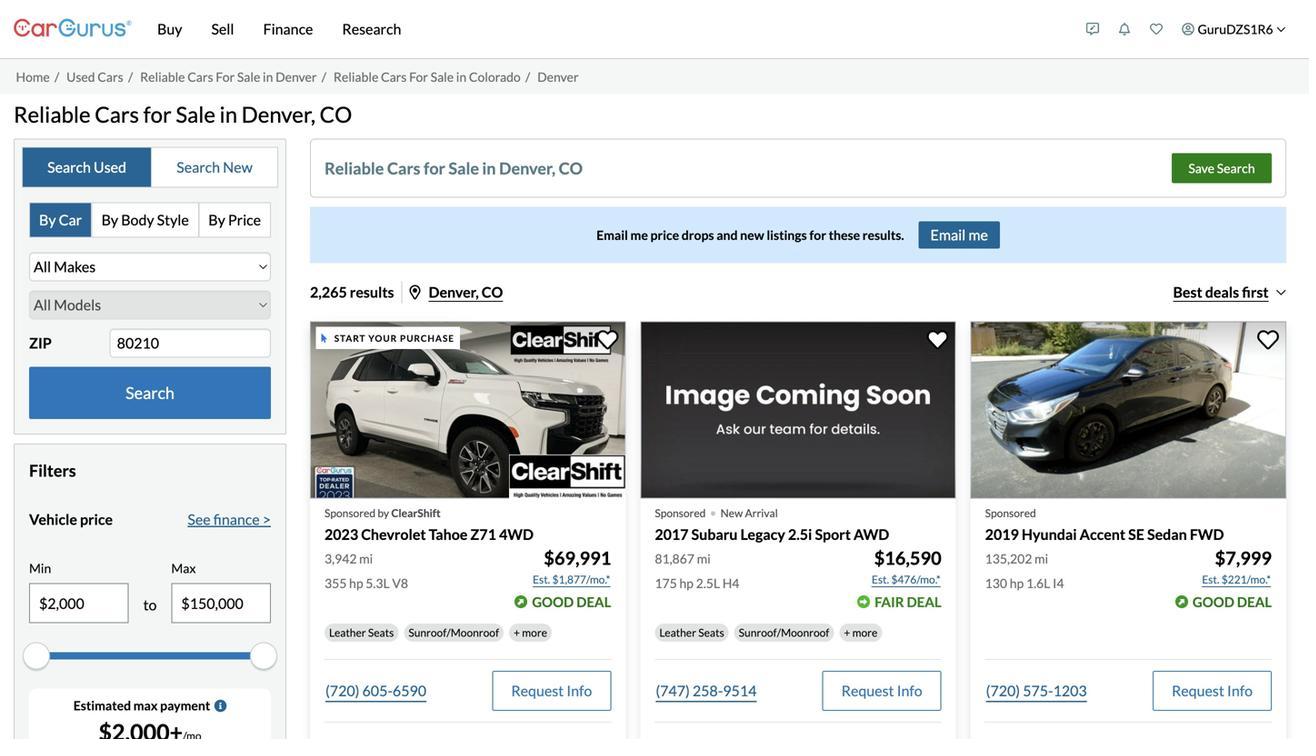 Task type: locate. For each thing, give the bounding box(es) containing it.
1 vertical spatial used
[[94, 158, 126, 176]]

(720) left 575-
[[986, 682, 1020, 700]]

1 horizontal spatial for
[[409, 69, 428, 84]]

min
[[29, 560, 51, 576]]

2 horizontal spatial request
[[1172, 682, 1225, 700]]

1 denver from the left
[[276, 69, 317, 84]]

results
[[350, 283, 394, 301]]

1 request info button from the left
[[492, 671, 611, 711]]

by left the price
[[208, 211, 225, 229]]

est. inside $7,999 est. $221/mo.*
[[1202, 573, 1220, 586]]

2 info from the left
[[897, 682, 923, 700]]

1 horizontal spatial leather
[[660, 626, 696, 639]]

seats for ·
[[699, 626, 724, 639]]

1 by from the left
[[39, 211, 56, 229]]

leather for ·
[[660, 626, 696, 639]]

request info button for clearshift
[[492, 671, 611, 711]]

price right the vehicle
[[80, 510, 113, 528]]

request
[[511, 682, 564, 700], [842, 682, 894, 700], [1172, 682, 1225, 700]]

chevron down image
[[1277, 24, 1286, 34]]

see finance >
[[188, 510, 271, 528]]

2 more from the left
[[853, 626, 878, 639]]

search down zip telephone field
[[126, 383, 174, 403]]

0 horizontal spatial denver
[[276, 69, 317, 84]]

1 horizontal spatial for
[[424, 158, 445, 178]]

/ down 'finance' popup button
[[322, 69, 326, 84]]

2 horizontal spatial deal
[[1237, 594, 1272, 610]]

hp right 130
[[1010, 575, 1024, 591]]

by for by car
[[39, 211, 56, 229]]

1 horizontal spatial sponsored
[[655, 507, 706, 520]]

1 sponsored from the left
[[325, 507, 376, 520]]

used right home
[[66, 69, 95, 84]]

more for clearshift
[[522, 626, 547, 639]]

sponsored for 2019
[[985, 507, 1036, 520]]

605-
[[362, 682, 393, 700]]

3 hp from the left
[[1010, 575, 1024, 591]]

0 vertical spatial co
[[320, 101, 352, 127]]

me for email me price drops and new listings for these results.
[[631, 227, 648, 243]]

0 horizontal spatial sponsored
[[325, 507, 376, 520]]

mi up 2.5l
[[697, 551, 711, 566]]

135,202 mi 130 hp 1.6l i4
[[985, 551, 1064, 591]]

est.
[[533, 573, 550, 586], [872, 573, 889, 586], [1202, 573, 1220, 586]]

good for $69,991
[[532, 594, 574, 610]]

2 deal from the left
[[907, 594, 942, 610]]

request info button for ·
[[823, 671, 942, 711]]

style
[[157, 211, 189, 229]]

2 est. from the left
[[872, 573, 889, 586]]

1 leather seats from the left
[[329, 626, 394, 639]]

1 horizontal spatial price
[[651, 227, 679, 243]]

0 horizontal spatial deal
[[577, 594, 611, 610]]

2.5l
[[696, 575, 720, 591]]

cargurus logo homepage link image
[[14, 3, 132, 55]]

est. up fair
[[872, 573, 889, 586]]

$221/mo.*
[[1222, 573, 1271, 586]]

good deal
[[532, 594, 611, 610], [1193, 594, 1272, 610]]

sponsored for by
[[325, 507, 376, 520]]

1 horizontal spatial good
[[1193, 594, 1235, 610]]

0 horizontal spatial + more
[[514, 626, 547, 639]]

+ more down fair
[[844, 626, 878, 639]]

sale
[[237, 69, 260, 84], [431, 69, 454, 84], [176, 101, 215, 127], [449, 158, 479, 178]]

0 horizontal spatial request info
[[511, 682, 592, 700]]

0 horizontal spatial +
[[514, 626, 520, 639]]

0 horizontal spatial me
[[631, 227, 648, 243]]

1 horizontal spatial me
[[969, 226, 988, 244]]

search inside 'search' button
[[126, 383, 174, 403]]

1 horizontal spatial leather seats
[[660, 626, 724, 639]]

more down est. $1,877/mo.* button at the left bottom of page
[[522, 626, 547, 639]]

search for search new
[[177, 158, 220, 176]]

0 vertical spatial for
[[143, 101, 172, 127]]

seats down 2.5l
[[699, 626, 724, 639]]

/ right 'colorado' on the top of the page
[[526, 69, 530, 84]]

sponsored up "2023"
[[325, 507, 376, 520]]

2 vertical spatial co
[[482, 283, 503, 301]]

search up the style on the top left
[[177, 158, 220, 176]]

1 more from the left
[[522, 626, 547, 639]]

sponsored up 2017
[[655, 507, 706, 520]]

2 + from the left
[[844, 626, 850, 639]]

search new tab
[[152, 148, 277, 187]]

(720) 575-1203 button
[[985, 671, 1088, 711]]

cars
[[98, 69, 123, 84], [187, 69, 213, 84], [381, 69, 407, 84], [95, 101, 139, 127], [387, 158, 421, 178]]

1 horizontal spatial request info button
[[823, 671, 942, 711]]

81,867 mi 175 hp 2.5l h4
[[655, 551, 740, 591]]

research button
[[328, 0, 416, 58]]

2 mi from the left
[[697, 551, 711, 566]]

1 good deal from the left
[[532, 594, 611, 610]]

1 + from the left
[[514, 626, 520, 639]]

$16,590 est. $476/mo.*
[[872, 547, 942, 586]]

1 sunroof/moonroof from the left
[[409, 626, 499, 639]]

1 horizontal spatial request
[[842, 682, 894, 700]]

+ for clearshift
[[514, 626, 520, 639]]

2 request info from the left
[[842, 682, 923, 700]]

2 for from the left
[[409, 69, 428, 84]]

0 horizontal spatial good deal
[[532, 594, 611, 610]]

deal down $476/mo.* at the right of page
[[907, 594, 942, 610]]

0 vertical spatial new
[[223, 158, 253, 176]]

by for by price
[[208, 211, 225, 229]]

6590
[[393, 682, 426, 700]]

1 + more from the left
[[514, 626, 547, 639]]

used up body
[[94, 158, 126, 176]]

save search
[[1189, 160, 1255, 176]]

3 request info button from the left
[[1153, 671, 1272, 711]]

130
[[985, 575, 1008, 591]]

mi right '3,942'
[[359, 551, 373, 566]]

hp inside 3,942 mi 355 hp 5.3l v8
[[349, 575, 363, 591]]

1 horizontal spatial good deal
[[1193, 594, 1272, 610]]

seats
[[368, 626, 394, 639], [699, 626, 724, 639]]

good down est. $1,877/mo.* button at the left bottom of page
[[532, 594, 574, 610]]

price
[[228, 211, 261, 229]]

0 horizontal spatial mi
[[359, 551, 373, 566]]

1 (720) from the left
[[326, 682, 360, 700]]

3 by from the left
[[208, 211, 225, 229]]

+ more down est. $1,877/mo.* button at the left bottom of page
[[514, 626, 547, 639]]

max
[[171, 560, 196, 576]]

by car tab
[[30, 203, 92, 237]]

1 info from the left
[[567, 682, 592, 700]]

0 horizontal spatial sunroof/moonroof
[[409, 626, 499, 639]]

/ right home link
[[55, 69, 59, 84]]

3 sponsored from the left
[[985, 507, 1036, 520]]

est. inside $69,991 est. $1,877/mo.*
[[533, 573, 550, 586]]

2023
[[325, 526, 358, 543]]

co
[[320, 101, 352, 127], [559, 158, 583, 178], [482, 283, 503, 301]]

buy
[[157, 20, 182, 38]]

h4
[[723, 575, 740, 591]]

1 vertical spatial denver,
[[499, 158, 556, 178]]

2 horizontal spatial sponsored
[[985, 507, 1036, 520]]

2 leather from the left
[[660, 626, 696, 639]]

(747) 258-9514
[[656, 682, 757, 700]]

0 horizontal spatial good
[[532, 594, 574, 610]]

est. inside $16,590 est. $476/mo.*
[[872, 573, 889, 586]]

for down sell popup button
[[216, 69, 235, 84]]

leather down 175 in the bottom of the page
[[660, 626, 696, 639]]

0 horizontal spatial seats
[[368, 626, 394, 639]]

1 request from the left
[[511, 682, 564, 700]]

me
[[969, 226, 988, 244], [631, 227, 648, 243]]

white 2023 chevrolet tahoe z71 4wd suv / crossover four-wheel drive automatic image
[[310, 321, 626, 499]]

3 mi from the left
[[1035, 551, 1049, 566]]

tab list
[[22, 147, 278, 188], [29, 202, 271, 238]]

2 horizontal spatial hp
[[1010, 575, 1024, 591]]

2 horizontal spatial request info button
[[1153, 671, 1272, 711]]

hp inside 81,867 mi 175 hp 2.5l h4
[[680, 575, 694, 591]]

1 horizontal spatial request info
[[842, 682, 923, 700]]

0 vertical spatial tab list
[[22, 147, 278, 188]]

2 seats from the left
[[699, 626, 724, 639]]

sponsored inside the sponsored 2019 hyundai accent se sedan fwd
[[985, 507, 1036, 520]]

2,265 results
[[310, 283, 394, 301]]

(720) for $69,991
[[326, 682, 360, 700]]

1 horizontal spatial +
[[844, 626, 850, 639]]

new up by price
[[223, 158, 253, 176]]

sunroof/moonroof for clearshift
[[409, 626, 499, 639]]

3 est. from the left
[[1202, 573, 1220, 586]]

est. left $1,877/mo.*
[[533, 573, 550, 586]]

0 horizontal spatial est.
[[533, 573, 550, 586]]

leather down 355
[[329, 626, 366, 639]]

1 horizontal spatial info
[[897, 682, 923, 700]]

by for by body style
[[101, 211, 118, 229]]

2 by from the left
[[101, 211, 118, 229]]

mi inside 81,867 mi 175 hp 2.5l h4
[[697, 551, 711, 566]]

by inside by car tab
[[39, 211, 56, 229]]

0 horizontal spatial more
[[522, 626, 547, 639]]

good deal down est. $221/mo.* button
[[1193, 594, 1272, 610]]

map marker alt image
[[410, 285, 421, 299]]

0 horizontal spatial info
[[567, 682, 592, 700]]

tab list containing search used
[[22, 147, 278, 188]]

1 est. from the left
[[533, 573, 550, 586]]

seats down 5.3l
[[368, 626, 394, 639]]

1 horizontal spatial (720)
[[986, 682, 1020, 700]]

more down fair
[[853, 626, 878, 639]]

for
[[216, 69, 235, 84], [409, 69, 428, 84]]

1 leather from the left
[[329, 626, 366, 639]]

135,202
[[985, 551, 1032, 566]]

sponsored inside sponsored by clearshift 2023 chevrolet tahoe z71 4wd
[[325, 507, 376, 520]]

1 horizontal spatial + more
[[844, 626, 878, 639]]

leather
[[329, 626, 366, 639], [660, 626, 696, 639]]

email inside email me button
[[931, 226, 966, 244]]

2 sponsored from the left
[[655, 507, 706, 520]]

3 request info from the left
[[1172, 682, 1253, 700]]

1 horizontal spatial deal
[[907, 594, 942, 610]]

save
[[1189, 160, 1215, 176]]

new right ·
[[721, 507, 743, 520]]

1 mi from the left
[[359, 551, 373, 566]]

fair
[[875, 594, 904, 610]]

2 (720) from the left
[[986, 682, 1020, 700]]

menu bar
[[132, 0, 1077, 58]]

1 horizontal spatial denver
[[537, 69, 579, 84]]

request for clearshift
[[511, 682, 564, 700]]

2 horizontal spatial info
[[1227, 682, 1253, 700]]

est. for clearshift
[[533, 573, 550, 586]]

2 request info button from the left
[[823, 671, 942, 711]]

2 hp from the left
[[680, 575, 694, 591]]

leather seats down 2.5l
[[660, 626, 724, 639]]

legacy
[[741, 526, 785, 543]]

0 vertical spatial denver,
[[242, 101, 316, 127]]

mi for clearshift
[[359, 551, 373, 566]]

email me
[[931, 226, 988, 244]]

2 leather seats from the left
[[660, 626, 724, 639]]

search inside search used "tab"
[[47, 158, 91, 176]]

0 horizontal spatial hp
[[349, 575, 363, 591]]

(720) left 605-
[[326, 682, 360, 700]]

menu bar containing buy
[[132, 0, 1077, 58]]

1 horizontal spatial mi
[[697, 551, 711, 566]]

1 hp from the left
[[349, 575, 363, 591]]

leather seats down 5.3l
[[329, 626, 394, 639]]

Max text field
[[172, 584, 270, 623]]

email left drops
[[597, 227, 628, 243]]

1 horizontal spatial hp
[[680, 575, 694, 591]]

1 horizontal spatial by
[[101, 211, 118, 229]]

search for search used
[[47, 158, 91, 176]]

for down research popup button
[[409, 69, 428, 84]]

258-
[[693, 682, 723, 700]]

info circle image
[[214, 700, 227, 712]]

search up car
[[47, 158, 91, 176]]

2 horizontal spatial for
[[810, 227, 826, 243]]

deal
[[577, 594, 611, 610], [907, 594, 942, 610], [1237, 594, 1272, 610]]

0 horizontal spatial for
[[216, 69, 235, 84]]

deal down $221/mo.*
[[1237, 594, 1272, 610]]

0 vertical spatial reliable cars for sale in denver, co
[[14, 101, 352, 127]]

2 horizontal spatial mi
[[1035, 551, 1049, 566]]

0 horizontal spatial request info button
[[492, 671, 611, 711]]

email right results.
[[931, 226, 966, 244]]

search
[[47, 158, 91, 176], [177, 158, 220, 176], [1217, 160, 1255, 176], [126, 383, 174, 403]]

2 vertical spatial denver,
[[429, 283, 479, 301]]

>
[[263, 510, 271, 528]]

black 2019 hyundai accent se sedan fwd sedan front-wheel drive 6-speed automatic image
[[971, 321, 1287, 499]]

1 horizontal spatial seats
[[699, 626, 724, 639]]

2 sunroof/moonroof from the left
[[739, 626, 830, 639]]

1 horizontal spatial email
[[931, 226, 966, 244]]

sponsored
[[325, 507, 376, 520], [655, 507, 706, 520], [985, 507, 1036, 520]]

2 horizontal spatial co
[[559, 158, 583, 178]]

1 vertical spatial new
[[721, 507, 743, 520]]

0 horizontal spatial (720)
[[326, 682, 360, 700]]

1 request info from the left
[[511, 682, 592, 700]]

1 good from the left
[[532, 594, 574, 610]]

in
[[263, 69, 273, 84], [456, 69, 467, 84], [220, 101, 237, 127], [482, 158, 496, 178]]

by body style
[[101, 211, 189, 229]]

0 horizontal spatial for
[[143, 101, 172, 127]]

0 horizontal spatial request
[[511, 682, 564, 700]]

2 horizontal spatial request info
[[1172, 682, 1253, 700]]

hp right 175 in the bottom of the page
[[680, 575, 694, 591]]

sunroof/moonroof down "h4"
[[739, 626, 830, 639]]

zip
[[29, 334, 52, 352]]

good deal down est. $1,877/mo.* button at the left bottom of page
[[532, 594, 611, 610]]

sponsored · new arrival 2017 subaru legacy 2.5i sport awd
[[655, 495, 889, 543]]

0 horizontal spatial denver,
[[242, 101, 316, 127]]

sponsored inside sponsored · new arrival 2017 subaru legacy 2.5i sport awd
[[655, 507, 706, 520]]

user icon image
[[1182, 23, 1195, 35]]

accent
[[1080, 526, 1126, 543]]

leather seats for ·
[[660, 626, 724, 639]]

i4
[[1053, 575, 1064, 591]]

/
[[55, 69, 59, 84], [128, 69, 133, 84], [322, 69, 326, 84], [526, 69, 530, 84]]

gurudzs1r6 button
[[1173, 4, 1296, 55]]

1 vertical spatial tab list
[[29, 202, 271, 238]]

price left drops
[[651, 227, 679, 243]]

2 request from the left
[[842, 682, 894, 700]]

0 horizontal spatial leather seats
[[329, 626, 394, 639]]

2 vertical spatial for
[[810, 227, 826, 243]]

0 horizontal spatial new
[[223, 158, 253, 176]]

saved cars image
[[1150, 23, 1163, 35]]

sponsored up 2019
[[985, 507, 1036, 520]]

deal down $1,877/mo.*
[[577, 594, 611, 610]]

by inside by price tab
[[208, 211, 225, 229]]

1 horizontal spatial new
[[721, 507, 743, 520]]

good down est. $221/mo.* button
[[1193, 594, 1235, 610]]

ZIP telephone field
[[110, 329, 271, 358]]

purchase
[[400, 333, 455, 344]]

search right save
[[1217, 160, 1255, 176]]

sunroof/moonroof up 6590
[[409, 626, 499, 639]]

hp right 355
[[349, 575, 363, 591]]

reliable
[[140, 69, 185, 84], [334, 69, 379, 84], [14, 101, 91, 127], [325, 158, 384, 178]]

email for email me
[[931, 226, 966, 244]]

mi up 1.6l
[[1035, 551, 1049, 566]]

by left car
[[39, 211, 56, 229]]

1 horizontal spatial est.
[[872, 573, 889, 586]]

leather for by
[[329, 626, 366, 639]]

est. left $221/mo.*
[[1202, 573, 1220, 586]]

good
[[532, 594, 574, 610], [1193, 594, 1235, 610]]

denver right 'colorado' on the top of the page
[[537, 69, 579, 84]]

/ right the used cars link
[[128, 69, 133, 84]]

(720)
[[326, 682, 360, 700], [986, 682, 1020, 700]]

by body style tab
[[92, 203, 199, 237]]

me inside button
[[969, 226, 988, 244]]

price
[[651, 227, 679, 243], [80, 510, 113, 528]]

by inside by body style tab
[[101, 211, 118, 229]]

4wd
[[499, 526, 534, 543]]

info
[[567, 682, 592, 700], [897, 682, 923, 700], [1227, 682, 1253, 700]]

2 horizontal spatial by
[[208, 211, 225, 229]]

gurudzs1r6 menu item
[[1173, 4, 1296, 55]]

good deal for $7,999
[[1193, 594, 1272, 610]]

by left body
[[101, 211, 118, 229]]

by price
[[208, 211, 261, 229]]

1 horizontal spatial sunroof/moonroof
[[739, 626, 830, 639]]

1 horizontal spatial more
[[853, 626, 878, 639]]

0 horizontal spatial leather
[[329, 626, 366, 639]]

used
[[66, 69, 95, 84], [94, 158, 126, 176]]

email me button
[[919, 221, 1000, 249]]

0 horizontal spatial price
[[80, 510, 113, 528]]

denver down 'finance' popup button
[[276, 69, 317, 84]]

1 deal from the left
[[577, 594, 611, 610]]

1 for from the left
[[216, 69, 235, 84]]

2 good deal from the left
[[1193, 594, 1272, 610]]

2 good from the left
[[1193, 594, 1235, 610]]

1 seats from the left
[[368, 626, 394, 639]]

81,867
[[655, 551, 695, 566]]

0 horizontal spatial by
[[39, 211, 56, 229]]

sunroof/moonroof for ·
[[739, 626, 830, 639]]

search inside search new tab
[[177, 158, 220, 176]]

0 vertical spatial price
[[651, 227, 679, 243]]

2 horizontal spatial est.
[[1202, 573, 1220, 586]]

hp for clearshift
[[349, 575, 363, 591]]

leather seats
[[329, 626, 394, 639], [660, 626, 724, 639]]

denver
[[276, 69, 317, 84], [537, 69, 579, 84]]

0 horizontal spatial email
[[597, 227, 628, 243]]

2 + more from the left
[[844, 626, 878, 639]]

5.3l
[[366, 575, 390, 591]]

1 horizontal spatial denver,
[[429, 283, 479, 301]]

mi inside 3,942 mi 355 hp 5.3l v8
[[359, 551, 373, 566]]

by
[[39, 211, 56, 229], [101, 211, 118, 229], [208, 211, 225, 229]]



Task type: vqa. For each thing, say whether or not it's contained in the screenshot.
mm
no



Task type: describe. For each thing, give the bounding box(es) containing it.
fair deal
[[875, 594, 942, 610]]

(720) for $7,999
[[986, 682, 1020, 700]]

request info for clearshift
[[511, 682, 592, 700]]

1203
[[1053, 682, 1087, 700]]

info for clearshift
[[567, 682, 592, 700]]

request for ·
[[842, 682, 894, 700]]

add a car review image
[[1087, 23, 1099, 35]]

search used tab
[[23, 148, 152, 187]]

your
[[369, 333, 397, 344]]

sponsored for ·
[[655, 507, 706, 520]]

finance
[[263, 20, 313, 38]]

email me price drops and new listings for these results.
[[597, 227, 904, 243]]

sport
[[815, 526, 851, 543]]

new
[[740, 227, 764, 243]]

seats for by
[[368, 626, 394, 639]]

home
[[16, 69, 50, 84]]

3,942
[[325, 551, 357, 566]]

1 horizontal spatial co
[[482, 283, 503, 301]]

2,265
[[310, 283, 347, 301]]

email for email me price drops and new listings for these results.
[[597, 227, 628, 243]]

leather seats for by
[[329, 626, 394, 639]]

denver, co button
[[410, 283, 503, 301]]

2 denver from the left
[[537, 69, 579, 84]]

est. $476/mo.* button
[[871, 570, 942, 589]]

vehicle price
[[29, 510, 113, 528]]

sell
[[211, 20, 234, 38]]

3 info from the left
[[1227, 682, 1253, 700]]

see
[[188, 510, 211, 528]]

1 vertical spatial reliable cars for sale in denver, co
[[325, 158, 583, 178]]

search new
[[177, 158, 253, 176]]

tahoe
[[429, 526, 468, 543]]

new inside tab
[[223, 158, 253, 176]]

good deal for $69,991
[[532, 594, 611, 610]]

0 horizontal spatial co
[[320, 101, 352, 127]]

1.6l
[[1027, 575, 1051, 591]]

start
[[334, 333, 366, 344]]

mouse pointer image
[[321, 334, 327, 343]]

body
[[121, 211, 154, 229]]

carbide gray metallic 2017 subaru legacy 2.5i sport awd sedan all-wheel drive continuously variable transmission image
[[640, 321, 956, 499]]

4 / from the left
[[526, 69, 530, 84]]

research
[[342, 20, 401, 38]]

+ more for clearshift
[[514, 626, 547, 639]]

$16,590
[[874, 547, 942, 569]]

tab list containing by car
[[29, 202, 271, 238]]

$69,991
[[544, 547, 611, 569]]

3 request from the left
[[1172, 682, 1225, 700]]

$7,999 est. $221/mo.*
[[1202, 547, 1272, 586]]

z71
[[470, 526, 496, 543]]

see finance > link
[[188, 509, 271, 530]]

start your purchase
[[334, 333, 455, 344]]

(720) 605-6590 button
[[325, 671, 427, 711]]

car
[[59, 211, 82, 229]]

Min text field
[[30, 584, 128, 623]]

0 vertical spatial used
[[66, 69, 95, 84]]

(747) 258-9514 button
[[655, 671, 758, 711]]

+ for ·
[[844, 626, 850, 639]]

gurudzs1r6 menu
[[1077, 4, 1296, 55]]

hp inside 135,202 mi 130 hp 1.6l i4
[[1010, 575, 1024, 591]]

these
[[829, 227, 860, 243]]

1 / from the left
[[55, 69, 59, 84]]

3 deal from the left
[[1237, 594, 1272, 610]]

used cars link
[[66, 69, 123, 84]]

vehicle
[[29, 510, 77, 528]]

drops
[[682, 227, 714, 243]]

filters
[[29, 461, 76, 481]]

$476/mo.*
[[891, 573, 941, 586]]

(720) 605-6590
[[326, 682, 426, 700]]

2.5i
[[788, 526, 812, 543]]

$1,877/mo.*
[[552, 573, 610, 586]]

2 horizontal spatial denver,
[[499, 158, 556, 178]]

175
[[655, 575, 677, 591]]

finance button
[[249, 0, 328, 58]]

by
[[378, 507, 389, 520]]

clearshift
[[391, 507, 441, 520]]

$69,991 est. $1,877/mo.*
[[533, 547, 611, 586]]

gurudzs1r6
[[1198, 21, 1273, 37]]

3 / from the left
[[322, 69, 326, 84]]

2 / from the left
[[128, 69, 133, 84]]

info for ·
[[897, 682, 923, 700]]

search used
[[47, 158, 126, 176]]

(747)
[[656, 682, 690, 700]]

355
[[325, 575, 347, 591]]

awd
[[854, 526, 889, 543]]

fwd
[[1190, 526, 1224, 543]]

$7,999
[[1215, 547, 1272, 569]]

575-
[[1023, 682, 1053, 700]]

sedan
[[1148, 526, 1187, 543]]

hp for ·
[[680, 575, 694, 591]]

1 vertical spatial for
[[424, 158, 445, 178]]

and
[[717, 227, 738, 243]]

buy button
[[143, 0, 197, 58]]

more for ·
[[853, 626, 878, 639]]

(720) 575-1203
[[986, 682, 1087, 700]]

good for $7,999
[[1193, 594, 1235, 610]]

1 vertical spatial price
[[80, 510, 113, 528]]

mi for ·
[[697, 551, 711, 566]]

by price tab
[[199, 203, 270, 237]]

home link
[[16, 69, 50, 84]]

me for email me
[[969, 226, 988, 244]]

listings
[[767, 227, 807, 243]]

hyundai
[[1022, 526, 1077, 543]]

mi inside 135,202 mi 130 hp 1.6l i4
[[1035, 551, 1049, 566]]

3,942 mi 355 hp 5.3l v8
[[325, 551, 408, 591]]

clearshift image
[[509, 454, 626, 499]]

arrival
[[745, 507, 778, 520]]

deal for ·
[[907, 594, 942, 610]]

subaru
[[692, 526, 738, 543]]

+ more for ·
[[844, 626, 878, 639]]

finance
[[213, 510, 260, 528]]

est. $221/mo.* button
[[1201, 570, 1272, 589]]

search for search
[[126, 383, 174, 403]]

request info for ·
[[842, 682, 923, 700]]

to
[[143, 596, 157, 614]]

chevrolet
[[361, 526, 426, 543]]

results.
[[863, 227, 904, 243]]

cargurus logo homepage link link
[[14, 3, 132, 55]]

est. for ·
[[872, 573, 889, 586]]

1 vertical spatial co
[[559, 158, 583, 178]]

search button
[[29, 367, 271, 419]]

search inside save search "button"
[[1217, 160, 1255, 176]]

used inside "tab"
[[94, 158, 126, 176]]

sell button
[[197, 0, 249, 58]]

new inside sponsored · new arrival 2017 subaru legacy 2.5i sport awd
[[721, 507, 743, 520]]

open notifications image
[[1118, 23, 1131, 35]]

deal for clearshift
[[577, 594, 611, 610]]

payment
[[160, 698, 210, 713]]

9514
[[723, 682, 757, 700]]

sponsored by clearshift 2023 chevrolet tahoe z71 4wd
[[325, 507, 534, 543]]



